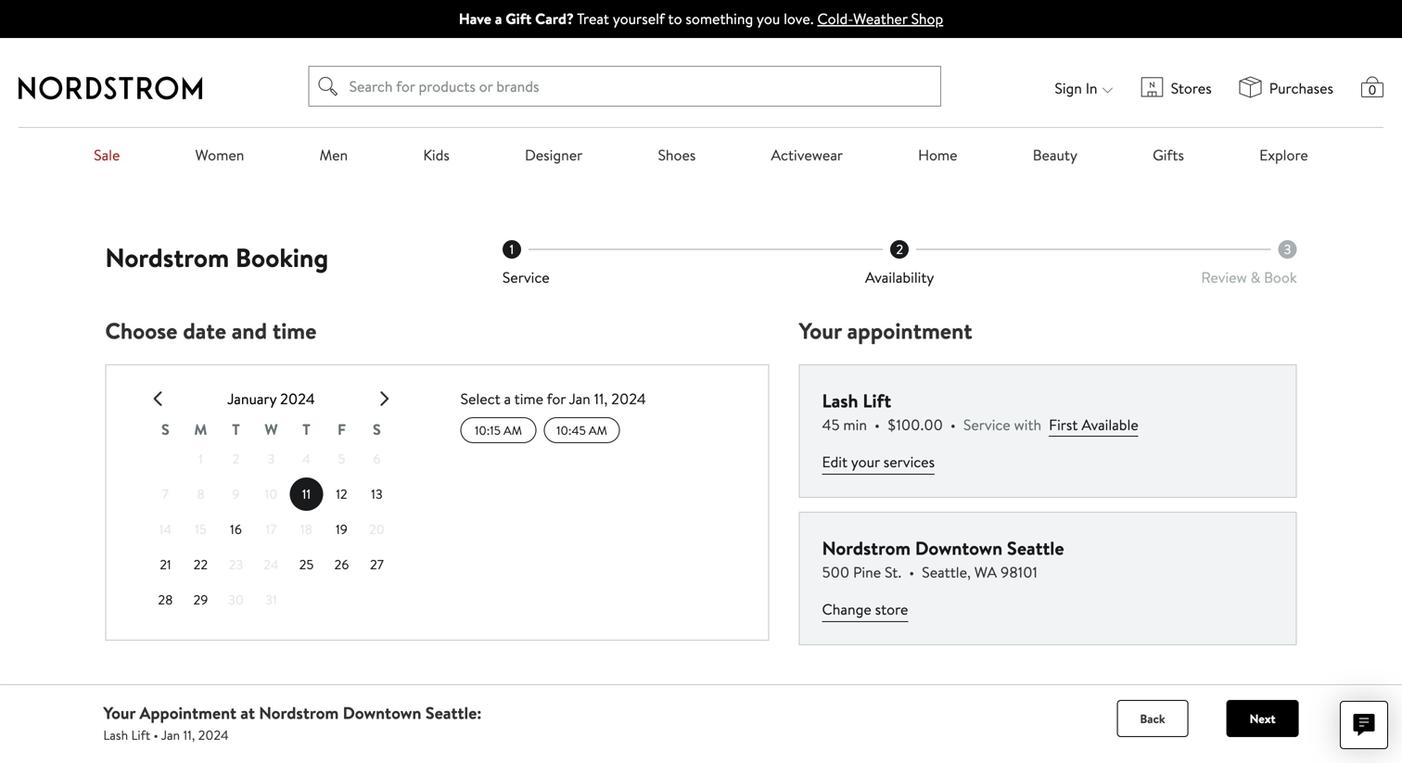 Task type: describe. For each thing, give the bounding box(es) containing it.
t for tuesday element
[[232, 419, 240, 440]]

nordstrom for nordstrom downtown seattle 500 pine st. • seattle, wa 98101
[[822, 535, 911, 561]]

10:45
[[556, 422, 586, 439]]

january
[[227, 389, 277, 409]]

friday element
[[324, 417, 359, 442]]

11, inside the your appointment at nordstrom downtown seattle : lash lift • jan 11, 2024
[[183, 726, 195, 744]]

men button
[[319, 145, 348, 165]]

treat
[[577, 8, 609, 29]]

and
[[232, 315, 267, 347]]

seattle inside the your appointment at nordstrom downtown seattle : lash lift • jan 11, 2024
[[425, 701, 477, 725]]

sale
[[94, 145, 120, 165]]

27
[[370, 556, 384, 574]]

2 horizontal spatial 2024
[[611, 389, 646, 409]]

29
[[193, 591, 208, 609]]

sign in link
[[1045, 72, 1113, 100]]

shoes
[[658, 145, 696, 165]]

19 button
[[325, 513, 358, 546]]

10:45 am
[[556, 422, 607, 439]]

• right $100.00
[[950, 415, 956, 435]]

10:15
[[475, 422, 501, 439]]

large search image
[[319, 75, 338, 97]]

available
[[1081, 415, 1138, 435]]

your appointment
[[799, 315, 972, 347]]

appointment
[[139, 701, 236, 725]]

activewear
[[771, 145, 843, 165]]

edit
[[822, 452, 848, 472]]

go to next month image
[[376, 391, 391, 406]]

nordstrom downtown seattle 500 pine st. • seattle, wa 98101
[[822, 535, 1064, 583]]

back
[[1140, 710, 1165, 727]]

downtown inside the your appointment at nordstrom downtown seattle : lash lift • jan 11, 2024
[[343, 701, 421, 725]]

1 horizontal spatial 11,
[[594, 389, 608, 409]]

date
[[183, 315, 226, 347]]

explore
[[1259, 145, 1308, 165]]

10:15 am button
[[460, 417, 536, 443]]

row group containing 11
[[148, 442, 394, 618]]

your for your appointment at nordstrom downtown seattle : lash lift • jan 11, 2024
[[103, 701, 135, 725]]

kids
[[423, 145, 450, 165]]

1 vertical spatial time
[[514, 389, 543, 409]]

21 button
[[149, 548, 182, 582]]

love.
[[784, 8, 814, 29]]

25
[[299, 556, 314, 574]]

your for your appointment
[[799, 315, 842, 347]]

explore button
[[1259, 145, 1308, 165]]

10:45 am button
[[544, 417, 620, 443]]

your appointment at nordstrom downtown seattle : lash lift • jan 11, 2024
[[103, 701, 482, 744]]

next
[[1250, 710, 1276, 727]]

• inside nordstrom downtown seattle 500 pine st. • seattle, wa 98101
[[909, 562, 914, 583]]

at
[[240, 701, 255, 725]]

lift inside lash lift 45 min • $100.00 • service with first available
[[863, 388, 891, 414]]

cold-
[[817, 8, 853, 29]]

0 link
[[1361, 75, 1383, 106]]

gifts button
[[1153, 145, 1184, 165]]

january 2024
[[227, 389, 315, 409]]

home
[[918, 145, 957, 165]]

cold-weather shop link
[[817, 8, 943, 29]]

25 button
[[290, 548, 323, 582]]

21
[[160, 556, 171, 574]]

nordstrom for nordstrom booking
[[105, 239, 229, 275]]

have a gift card? treat yourself to something you love. cold-weather shop
[[459, 8, 943, 29]]

shoes button
[[658, 145, 696, 165]]

availability
[[865, 267, 934, 288]]

s for 'sunday' element
[[161, 419, 169, 440]]

27 button
[[360, 548, 394, 582]]

s for saturday element
[[373, 419, 381, 440]]

seattle,
[[922, 562, 971, 583]]

home button
[[918, 145, 957, 165]]

a for gift
[[495, 8, 502, 29]]

next button
[[1226, 700, 1299, 737]]

11
[[302, 485, 311, 503]]

seattle inside nordstrom downtown seattle 500 pine st. • seattle, wa 98101
[[1007, 535, 1064, 561]]

women
[[195, 145, 244, 165]]

select
[[460, 389, 500, 409]]

f
[[337, 419, 346, 440]]

0 horizontal spatial service
[[502, 267, 550, 288]]

1 horizontal spatial 2024
[[280, 389, 315, 409]]

16 button
[[219, 513, 253, 546]]

your
[[851, 452, 880, 472]]

stores link
[[1113, 76, 1212, 100]]

22 button
[[184, 548, 217, 582]]

back button
[[1117, 700, 1188, 737]]

change
[[822, 599, 871, 620]]

13 button
[[360, 478, 394, 511]]

review
[[1201, 267, 1247, 288]]

activewear button
[[771, 145, 843, 165]]

store
[[875, 599, 908, 620]]

10:15 am
[[475, 422, 522, 439]]

tuesday element
[[218, 417, 254, 442]]

designer
[[525, 145, 583, 165]]

first
[[1049, 415, 1078, 435]]

22
[[194, 556, 208, 574]]

min
[[843, 415, 867, 435]]

choose
[[105, 315, 178, 347]]

t for thursday 'element'
[[302, 419, 310, 440]]

service inside lash lift 45 min • $100.00 • service with first available
[[963, 415, 1010, 435]]

purchases link
[[1212, 76, 1333, 100]]



Task type: vqa. For each thing, say whether or not it's contained in the screenshot.
password field
no



Task type: locate. For each thing, give the bounding box(es) containing it.
s down go to next month "image"
[[373, 419, 381, 440]]

0 horizontal spatial time
[[273, 315, 317, 347]]

change store
[[822, 599, 908, 620]]

sign in
[[1055, 78, 1097, 98]]

beauty
[[1033, 145, 1077, 165]]

nordstrom booking
[[105, 239, 328, 275]]

1 horizontal spatial nordstrom
[[259, 701, 339, 725]]

lift down appointment
[[131, 726, 150, 744]]

weather
[[853, 8, 907, 29]]

nordstrom
[[105, 239, 229, 275], [822, 535, 911, 561], [259, 701, 339, 725]]

2 s from the left
[[373, 419, 381, 440]]

1 horizontal spatial service
[[963, 415, 1010, 435]]

1 horizontal spatial time
[[514, 389, 543, 409]]

1 vertical spatial your
[[103, 701, 135, 725]]

book
[[1264, 267, 1297, 288]]

1 horizontal spatial downtown
[[915, 535, 1003, 561]]

saturday element
[[359, 417, 394, 442]]

downtown inside nordstrom downtown seattle 500 pine st. • seattle, wa 98101
[[915, 535, 1003, 561]]

0 horizontal spatial your
[[103, 701, 135, 725]]

0 vertical spatial seattle
[[1007, 535, 1064, 561]]

0 vertical spatial time
[[273, 315, 317, 347]]

am
[[504, 422, 522, 439], [589, 422, 607, 439]]

1 horizontal spatial t
[[302, 419, 310, 440]]

13
[[371, 485, 383, 503]]

service down the 1
[[502, 267, 550, 288]]

11,
[[594, 389, 608, 409], [183, 726, 195, 744]]

2024 up thursday 'element'
[[280, 389, 315, 409]]

1 horizontal spatial am
[[589, 422, 607, 439]]

card?
[[535, 8, 574, 29]]

1 horizontal spatial lash
[[822, 388, 858, 414]]

0 vertical spatial service
[[502, 267, 550, 288]]

lash inside the your appointment at nordstrom downtown seattle : lash lift • jan 11, 2024
[[103, 726, 128, 744]]

am right 10:45 in the bottom left of the page
[[589, 422, 607, 439]]

service
[[502, 267, 550, 288], [963, 415, 1010, 435]]

nordstrom up choose
[[105, 239, 229, 275]]

Search search field
[[308, 66, 941, 107]]

0 horizontal spatial seattle
[[425, 701, 477, 725]]

0 vertical spatial your
[[799, 315, 842, 347]]

lift
[[863, 388, 891, 414], [131, 726, 150, 744]]

service left with
[[963, 415, 1010, 435]]

• down appointment
[[153, 726, 158, 744]]

1 vertical spatial 11,
[[183, 726, 195, 744]]

• right 'min'
[[874, 415, 880, 435]]

men
[[319, 145, 348, 165]]

january 2024 grid
[[148, 417, 394, 618]]

for
[[547, 389, 566, 409]]

lash lift 45 min • $100.00 • service with first available
[[822, 388, 1138, 435]]

lash inside lash lift 45 min • $100.00 • service with first available
[[822, 388, 858, 414]]

select a time for jan 11, 2024
[[460, 389, 646, 409]]

edit your services
[[822, 452, 935, 472]]

2 t from the left
[[302, 419, 310, 440]]

0 vertical spatial jan
[[569, 389, 590, 409]]

2024
[[280, 389, 315, 409], [611, 389, 646, 409], [198, 726, 229, 744]]

jan down appointment
[[161, 726, 180, 744]]

• right st.
[[909, 562, 914, 583]]

0 vertical spatial nordstrom
[[105, 239, 229, 275]]

0 vertical spatial a
[[495, 8, 502, 29]]

0 vertical spatial 11,
[[594, 389, 608, 409]]

nordstrom logo element
[[19, 77, 202, 100]]

time right and
[[273, 315, 317, 347]]

0 horizontal spatial t
[[232, 419, 240, 440]]

16
[[230, 520, 242, 538]]

1 horizontal spatial your
[[799, 315, 842, 347]]

your
[[799, 315, 842, 347], [103, 701, 135, 725]]

$100.00
[[887, 415, 943, 435]]

• inside the your appointment at nordstrom downtown seattle : lash lift • jan 11, 2024
[[153, 726, 158, 744]]

sunday element
[[148, 417, 183, 442]]

a right select
[[504, 389, 511, 409]]

t left f
[[302, 419, 310, 440]]

stores
[[1171, 78, 1212, 98]]

lift up 'min'
[[863, 388, 891, 414]]

0 horizontal spatial nordstrom
[[105, 239, 229, 275]]

am right the 10:15
[[504, 422, 522, 439]]

w
[[265, 419, 278, 440]]

0 horizontal spatial 11,
[[183, 726, 195, 744]]

a
[[495, 8, 502, 29], [504, 389, 511, 409]]

:
[[477, 701, 482, 725]]

1 horizontal spatial a
[[504, 389, 511, 409]]

2024 down appointment
[[198, 726, 229, 744]]

booking
[[235, 239, 328, 275]]

thursday element
[[289, 417, 324, 442]]

28
[[158, 591, 173, 609]]

sign
[[1055, 78, 1082, 98]]

live chat image
[[1353, 714, 1375, 736]]

1 horizontal spatial lift
[[863, 388, 891, 414]]

wa
[[974, 562, 997, 583]]

0 horizontal spatial am
[[504, 422, 522, 439]]

0 vertical spatial lash
[[822, 388, 858, 414]]

&
[[1251, 267, 1260, 288]]

lift inside the your appointment at nordstrom downtown seattle : lash lift • jan 11, 2024
[[131, 726, 150, 744]]

0 horizontal spatial lift
[[131, 726, 150, 744]]

m
[[194, 419, 207, 440]]

98101
[[1000, 562, 1037, 583]]

2 vertical spatial nordstrom
[[259, 701, 339, 725]]

you
[[757, 8, 780, 29]]

gift
[[506, 8, 532, 29]]

have
[[459, 8, 491, 29]]

0 vertical spatial lift
[[863, 388, 891, 414]]

am for 10:45 am
[[589, 422, 607, 439]]

0 horizontal spatial downtown
[[343, 701, 421, 725]]

nordstrom right at
[[259, 701, 339, 725]]

nordstrom inside the your appointment at nordstrom downtown seattle : lash lift • jan 11, 2024
[[259, 701, 339, 725]]

review & book
[[1201, 267, 1297, 288]]

28 button
[[149, 583, 182, 617]]

s
[[161, 419, 169, 440], [373, 419, 381, 440]]

s down the go to previous month image
[[161, 419, 169, 440]]

your inside the your appointment at nordstrom downtown seattle : lash lift • jan 11, 2024
[[103, 701, 135, 725]]

t down january on the left bottom of the page
[[232, 419, 240, 440]]

0 horizontal spatial s
[[161, 419, 169, 440]]

1
[[509, 240, 514, 258]]

t inside 'element'
[[302, 419, 310, 440]]

2 horizontal spatial nordstrom
[[822, 535, 911, 561]]

edit your services link
[[822, 451, 935, 475]]

purchases
[[1269, 78, 1333, 98]]

11, up 10:45 am button
[[594, 389, 608, 409]]

something
[[686, 8, 753, 29]]

nordstrom up the pine
[[822, 535, 911, 561]]

1 vertical spatial seattle
[[425, 701, 477, 725]]

11 button
[[290, 478, 323, 511]]

1 s from the left
[[161, 419, 169, 440]]

a left gift
[[495, 8, 502, 29]]

designer button
[[525, 145, 583, 165]]

12
[[336, 485, 347, 503]]

pine
[[853, 562, 881, 583]]

1 horizontal spatial jan
[[569, 389, 590, 409]]

gifts
[[1153, 145, 1184, 165]]

with
[[1014, 415, 1041, 435]]

services
[[883, 452, 935, 472]]

monday element
[[183, 417, 218, 442]]

1 horizontal spatial seattle
[[1007, 535, 1064, 561]]

Search for products or brands search field
[[343, 67, 940, 106]]

jan right for at the bottom
[[569, 389, 590, 409]]

jan inside the your appointment at nordstrom downtown seattle : lash lift • jan 11, 2024
[[161, 726, 180, 744]]

a for time
[[504, 389, 511, 409]]

2024 inside the your appointment at nordstrom downtown seattle : lash lift • jan 11, 2024
[[198, 726, 229, 744]]

1 horizontal spatial s
[[373, 419, 381, 440]]

go to previous month image
[[152, 391, 166, 406]]

wednesday element
[[254, 417, 289, 442]]

0 horizontal spatial lash
[[103, 726, 128, 744]]

0 horizontal spatial 2024
[[198, 726, 229, 744]]

yourself
[[613, 8, 665, 29]]

29 button
[[184, 583, 217, 617]]

1 t from the left
[[232, 419, 240, 440]]

2024 up 10:45 am button
[[611, 389, 646, 409]]

lash
[[822, 388, 858, 414], [103, 726, 128, 744]]

1 vertical spatial lift
[[131, 726, 150, 744]]

0 horizontal spatial a
[[495, 8, 502, 29]]

sale button
[[94, 145, 120, 165]]

26 button
[[325, 548, 358, 582]]

1 vertical spatial jan
[[161, 726, 180, 744]]

time left for at the bottom
[[514, 389, 543, 409]]

0
[[1368, 81, 1377, 99]]

am for 10:15 am
[[504, 422, 522, 439]]

seattle
[[1007, 535, 1064, 561], [425, 701, 477, 725]]

1 vertical spatial service
[[963, 415, 1010, 435]]

2 am from the left
[[589, 422, 607, 439]]

1 vertical spatial lash
[[103, 726, 128, 744]]

11, down appointment
[[183, 726, 195, 744]]

time
[[273, 315, 317, 347], [514, 389, 543, 409]]

1 am from the left
[[504, 422, 522, 439]]

beauty button
[[1033, 145, 1077, 165]]

3
[[1284, 240, 1291, 258]]

nordstrom inside nordstrom downtown seattle 500 pine st. • seattle, wa 98101
[[822, 535, 911, 561]]

500
[[822, 562, 849, 583]]

1 vertical spatial a
[[504, 389, 511, 409]]

kids button
[[423, 145, 450, 165]]

st.
[[885, 562, 902, 583]]

1 vertical spatial nordstrom
[[822, 535, 911, 561]]

0 vertical spatial downtown
[[915, 535, 1003, 561]]

row group
[[148, 442, 394, 618]]

0 horizontal spatial jan
[[161, 726, 180, 744]]

2
[[896, 240, 903, 258]]

1 vertical spatial downtown
[[343, 701, 421, 725]]



